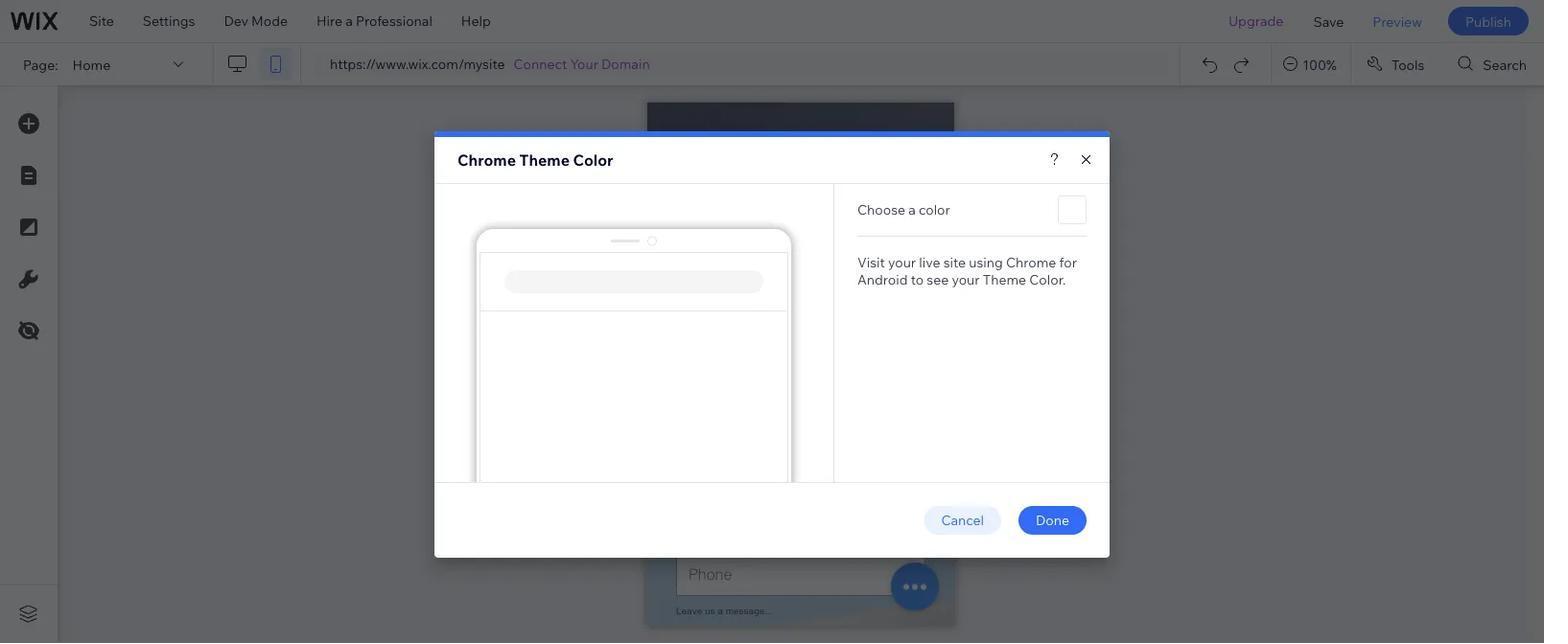 Task type: locate. For each thing, give the bounding box(es) containing it.
color
[[573, 151, 614, 170]]

theme left color
[[520, 151, 570, 170]]

visit your live site using chrome for android to see your theme color.
[[858, 254, 1078, 288]]

using
[[969, 254, 1004, 271]]

1 horizontal spatial theme
[[983, 272, 1027, 288]]

save
[[1314, 13, 1345, 30]]

your
[[570, 56, 599, 72]]

1 vertical spatial chrome
[[1007, 254, 1057, 271]]

a right "hire"
[[346, 12, 353, 29]]

site
[[89, 12, 114, 29]]

theme down using
[[983, 272, 1027, 288]]

a
[[346, 12, 353, 29], [909, 202, 916, 218]]

domain
[[602, 56, 650, 72]]

a for professional
[[346, 12, 353, 29]]

site
[[944, 254, 966, 271]]

100% button
[[1273, 43, 1351, 85]]

0 horizontal spatial theme
[[520, 151, 570, 170]]

your up to
[[889, 254, 917, 271]]

chrome
[[458, 151, 516, 170], [1007, 254, 1057, 271]]

https://www.wix.com/mysite connect your domain
[[330, 56, 650, 72]]

done button
[[1019, 507, 1087, 535]]

color
[[919, 202, 951, 218]]

choose a color
[[858, 202, 951, 218]]

theme
[[520, 151, 570, 170], [983, 272, 1027, 288]]

tools button
[[1352, 43, 1443, 85]]

1 vertical spatial your
[[952, 272, 980, 288]]

1 vertical spatial a
[[909, 202, 916, 218]]

save button
[[1300, 0, 1359, 42]]

publish
[[1466, 13, 1512, 30]]

your down site
[[952, 272, 980, 288]]

visit
[[858, 254, 886, 271]]

search
[[1484, 56, 1528, 73]]

your
[[889, 254, 917, 271], [952, 272, 980, 288]]

1 vertical spatial theme
[[983, 272, 1027, 288]]

home
[[73, 56, 111, 73]]

100%
[[1303, 56, 1338, 73]]

help
[[461, 12, 491, 29]]

preview button
[[1359, 0, 1437, 42]]

1 horizontal spatial your
[[952, 272, 980, 288]]

a for color
[[909, 202, 916, 218]]

search button
[[1444, 43, 1545, 85]]

0 vertical spatial a
[[346, 12, 353, 29]]

professional
[[356, 12, 433, 29]]

preview
[[1373, 13, 1423, 30]]

color.
[[1030, 272, 1067, 288]]

0 vertical spatial your
[[889, 254, 917, 271]]

a left 'color'
[[909, 202, 916, 218]]

tools
[[1392, 56, 1425, 73]]

1 horizontal spatial chrome
[[1007, 254, 1057, 271]]

1 horizontal spatial a
[[909, 202, 916, 218]]

0 horizontal spatial your
[[889, 254, 917, 271]]

0 horizontal spatial a
[[346, 12, 353, 29]]

0 horizontal spatial chrome
[[458, 151, 516, 170]]



Task type: describe. For each thing, give the bounding box(es) containing it.
hire
[[317, 12, 343, 29]]

publish button
[[1449, 7, 1530, 36]]

choose
[[858, 202, 906, 218]]

cancel button
[[924, 507, 1002, 535]]

chrome inside visit your live site using chrome for android to see your theme color.
[[1007, 254, 1057, 271]]

dev mode
[[224, 12, 288, 29]]

to
[[911, 272, 924, 288]]

chrome theme color
[[458, 151, 614, 170]]

hire a professional
[[317, 12, 433, 29]]

connect
[[514, 56, 567, 72]]

live
[[920, 254, 941, 271]]

dev
[[224, 12, 249, 29]]

mode
[[252, 12, 288, 29]]

see
[[927, 272, 949, 288]]

https://www.wix.com/mysite
[[330, 56, 505, 72]]

done
[[1036, 512, 1070, 529]]

cancel
[[942, 512, 985, 529]]

for
[[1060, 254, 1078, 271]]

0 vertical spatial theme
[[520, 151, 570, 170]]

theme inside visit your live site using chrome for android to see your theme color.
[[983, 272, 1027, 288]]

settings
[[143, 12, 195, 29]]

upgrade
[[1229, 12, 1284, 29]]

0 vertical spatial chrome
[[458, 151, 516, 170]]

android
[[858, 272, 908, 288]]



Task type: vqa. For each thing, say whether or not it's contained in the screenshot.
the bottommost Media
no



